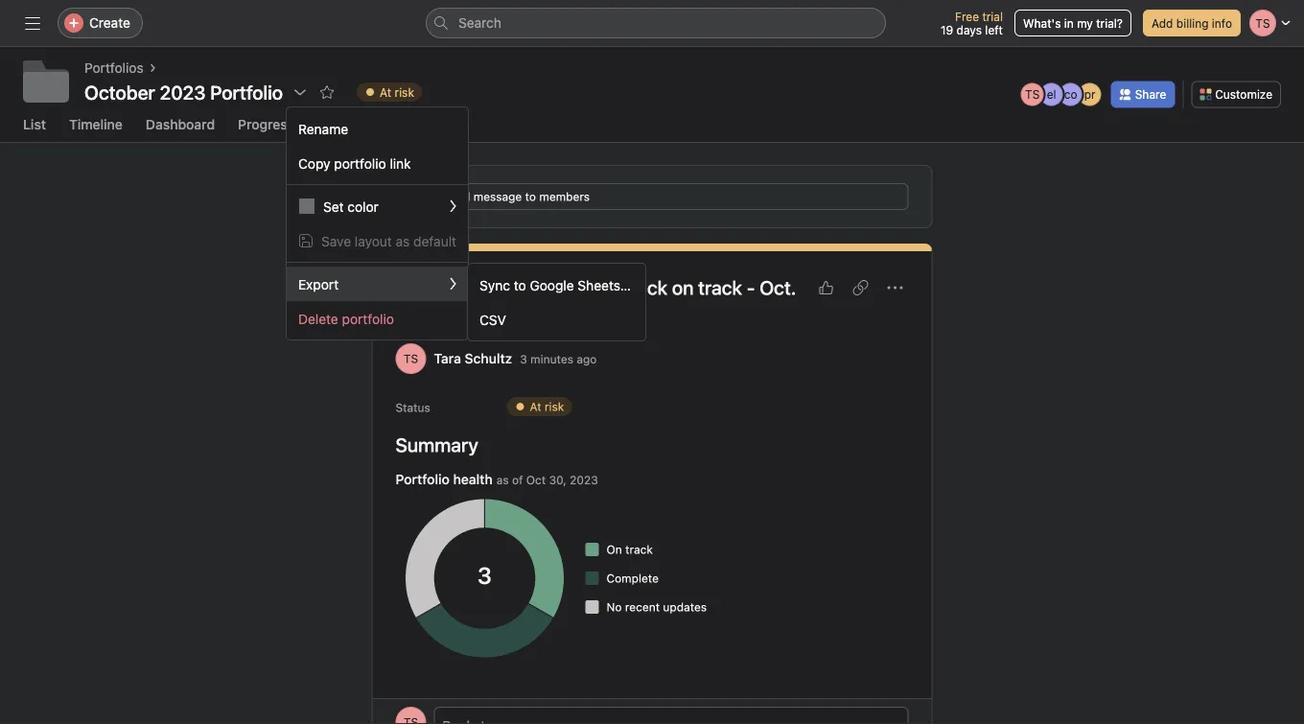 Task type: locate. For each thing, give the bounding box(es) containing it.
-
[[747, 276, 755, 299]]

track left -
[[698, 276, 742, 299]]

timeline link
[[69, 116, 123, 141]]

as left of
[[497, 473, 509, 487]]

on track
[[607, 543, 653, 556]]

0 likes. click to like this task image
[[819, 280, 834, 295]]

ts
[[1025, 88, 1040, 101], [404, 352, 418, 365]]

portfolio for copy
[[334, 155, 386, 171]]

to left get
[[446, 276, 464, 299]]

portfolio down export link
[[342, 311, 394, 326]]

el
[[1047, 88, 1057, 101]]

create
[[89, 15, 130, 31]]

portfolio inside delete portfolio link
[[342, 311, 394, 326]]

risk down minutes on the left of page
[[545, 400, 564, 413]]

ts left el
[[1025, 88, 1040, 101]]

0 vertical spatial ts
[[1025, 88, 1040, 101]]

days
[[957, 23, 982, 36]]

to inside need to get other projects back on track - oct. 30
[[446, 276, 464, 299]]

search
[[458, 15, 502, 31]]

to right message
[[525, 190, 536, 203]]

1 vertical spatial portfolio
[[342, 311, 394, 326]]

list
[[23, 116, 46, 132]]

portfolios
[[84, 60, 144, 76]]

sheets…
[[578, 277, 631, 293]]

0 horizontal spatial at risk
[[380, 85, 414, 99]]

1 horizontal spatial as
[[497, 473, 509, 487]]

0 vertical spatial as
[[396, 233, 410, 249]]

dashboard
[[146, 116, 215, 132]]

no recent updates
[[607, 600, 707, 614]]

track right on
[[625, 543, 653, 556]]

show options image
[[293, 84, 308, 100]]

portfolio down 'workload' link
[[334, 155, 386, 171]]

as
[[396, 233, 410, 249], [497, 473, 509, 487]]

rename
[[298, 121, 348, 136]]

export link
[[287, 267, 468, 301]]

october 2023 portfolio
[[84, 81, 283, 103]]

ts left tara
[[404, 352, 418, 365]]

at
[[380, 85, 392, 99], [530, 400, 541, 413]]

3
[[520, 352, 527, 365]]

delete
[[298, 311, 338, 326]]

0 vertical spatial risk
[[395, 85, 414, 99]]

1 horizontal spatial risk
[[545, 400, 564, 413]]

to right sync
[[514, 277, 526, 293]]

1 horizontal spatial track
[[698, 276, 742, 299]]

share
[[1135, 88, 1167, 101]]

at risk up rename link
[[380, 85, 414, 99]]

1 horizontal spatial ts
[[1025, 88, 1040, 101]]

track
[[698, 276, 742, 299], [625, 543, 653, 556]]

to inside "sync to google sheets…" link
[[514, 277, 526, 293]]

create button
[[58, 8, 143, 38]]

back
[[626, 276, 668, 299]]

1 vertical spatial as
[[497, 473, 509, 487]]

set color
[[323, 198, 379, 214]]

1 vertical spatial at risk
[[530, 400, 564, 413]]

trial?
[[1096, 16, 1123, 30]]

default
[[414, 233, 457, 249]]

co
[[1064, 88, 1078, 101]]

send
[[443, 190, 470, 203]]

0 horizontal spatial as
[[396, 233, 410, 249]]

to
[[525, 190, 536, 203], [446, 276, 464, 299], [514, 277, 526, 293]]

to inside send message to members button
[[525, 190, 536, 203]]

0 horizontal spatial at
[[380, 85, 392, 99]]

1 horizontal spatial at risk
[[530, 400, 564, 413]]

pr
[[1084, 88, 1096, 101]]

get
[[468, 276, 496, 299]]

30,
[[549, 473, 567, 487]]

0 horizontal spatial ts
[[404, 352, 418, 365]]

risk
[[395, 85, 414, 99], [545, 400, 564, 413]]

at risk inside popup button
[[380, 85, 414, 99]]

1 horizontal spatial at
[[530, 400, 541, 413]]

0 vertical spatial portfolio
[[334, 155, 386, 171]]

summary
[[396, 433, 478, 456]]

risk up rename link
[[395, 85, 414, 99]]

ago
[[577, 352, 597, 365]]

as right "layout"
[[396, 233, 410, 249]]

copy link image
[[853, 280, 868, 295]]

what's in my trial?
[[1023, 16, 1123, 30]]

no
[[607, 600, 622, 614]]

0 horizontal spatial risk
[[395, 85, 414, 99]]

portfolio inside copy portfolio link link
[[334, 155, 386, 171]]

add to starred image
[[319, 84, 335, 100]]

as inside portfolio health as of oct 30, 2023
[[497, 473, 509, 487]]

sync to google sheets… link
[[468, 268, 645, 302]]

portfolio
[[334, 155, 386, 171], [342, 311, 394, 326]]

19
[[941, 23, 954, 36]]

at risk down minutes on the left of page
[[530, 400, 564, 413]]

what's in my trial? button
[[1015, 10, 1132, 36]]

to for get
[[446, 276, 464, 299]]

0 vertical spatial at risk
[[380, 85, 414, 99]]

at risk
[[380, 85, 414, 99], [530, 400, 564, 413]]

send message to members
[[443, 190, 590, 203]]

at down minutes on the left of page
[[530, 400, 541, 413]]

minutes
[[531, 352, 574, 365]]

1 vertical spatial track
[[625, 543, 653, 556]]

0 vertical spatial at
[[380, 85, 392, 99]]

1 vertical spatial at
[[530, 400, 541, 413]]

1 vertical spatial ts
[[404, 352, 418, 365]]

save
[[321, 233, 351, 249]]

0 vertical spatial track
[[698, 276, 742, 299]]

october
[[84, 81, 155, 103]]

at up rename link
[[380, 85, 392, 99]]

portfolio for delete
[[342, 311, 394, 326]]

updates
[[663, 600, 707, 614]]



Task type: describe. For each thing, give the bounding box(es) containing it.
add billing info button
[[1143, 10, 1241, 36]]

delete portfolio
[[298, 311, 394, 326]]

oct.
[[760, 276, 796, 299]]

tara
[[434, 350, 461, 366]]

message
[[474, 190, 522, 203]]

to for google
[[514, 277, 526, 293]]

send message to members button
[[434, 183, 909, 210]]

workload
[[318, 116, 378, 132]]

what's
[[1023, 16, 1061, 30]]

layout
[[355, 233, 392, 249]]

other
[[501, 276, 547, 299]]

set
[[323, 198, 344, 214]]

customize button
[[1191, 81, 1281, 108]]

need
[[396, 276, 442, 299]]

open user profile image
[[396, 707, 426, 724]]

copy
[[298, 155, 330, 171]]

add billing info
[[1152, 16, 1232, 30]]

timeline
[[69, 116, 123, 132]]

add
[[1152, 16, 1173, 30]]

trial
[[982, 10, 1003, 23]]

portfolio health as of oct 30, 2023
[[396, 471, 598, 487]]

need to get other projects back on track - oct. 30
[[396, 276, 796, 325]]

in
[[1064, 16, 1074, 30]]

progress
[[238, 116, 295, 132]]

of
[[512, 473, 523, 487]]

members
[[539, 190, 590, 203]]

csv
[[480, 311, 506, 327]]

search button
[[426, 8, 886, 38]]

1 vertical spatial risk
[[545, 400, 564, 413]]

copy portfolio link link
[[287, 146, 468, 180]]

at inside popup button
[[380, 85, 392, 99]]

status
[[396, 401, 430, 414]]

oct
[[526, 473, 546, 487]]

portfolios link
[[84, 58, 144, 79]]

sync to google sheets…
[[480, 277, 631, 293]]

2023 portfolio
[[160, 81, 283, 103]]

google
[[530, 277, 574, 293]]

customize
[[1215, 88, 1273, 101]]

0 horizontal spatial track
[[625, 543, 653, 556]]

my
[[1077, 16, 1093, 30]]

info
[[1212, 16, 1232, 30]]

recent
[[625, 600, 660, 614]]

billing
[[1177, 16, 1209, 30]]

complete
[[607, 571, 659, 585]]

2023
[[570, 473, 598, 487]]

set color link
[[287, 189, 468, 223]]

tara schultz link
[[434, 350, 512, 366]]

as inside 'link'
[[396, 233, 410, 249]]

export
[[298, 276, 339, 292]]

on
[[672, 276, 694, 299]]

sync
[[480, 277, 510, 293]]

left
[[985, 23, 1003, 36]]

save layout as default link
[[287, 223, 468, 258]]

risk inside popup button
[[395, 85, 414, 99]]

color
[[348, 198, 379, 214]]

copy portfolio link
[[298, 155, 411, 171]]

track inside need to get other projects back on track - oct. 30
[[698, 276, 742, 299]]

more actions image
[[888, 280, 903, 295]]

rename link
[[287, 111, 468, 146]]

dashboard link
[[146, 116, 215, 141]]

need to get other projects back on track - oct. 30 link
[[396, 276, 796, 325]]

progress link
[[238, 116, 295, 141]]

free
[[955, 10, 979, 23]]

portfolio health
[[396, 471, 493, 487]]

delete portfolio link
[[287, 301, 468, 336]]

schultz
[[465, 350, 512, 366]]

list link
[[23, 116, 46, 141]]

share button
[[1111, 81, 1175, 108]]

expand sidebar image
[[25, 15, 40, 31]]

at risk button
[[348, 79, 431, 105]]

projects
[[551, 276, 621, 299]]

workload link
[[318, 116, 378, 141]]

search list box
[[426, 8, 886, 38]]

link
[[390, 155, 411, 171]]

save layout as default
[[321, 233, 457, 249]]

30
[[396, 303, 419, 325]]

free trial 19 days left
[[941, 10, 1003, 36]]

csv link
[[468, 302, 645, 337]]

on
[[607, 543, 622, 556]]



Task type: vqa. For each thing, say whether or not it's contained in the screenshot.
Google
yes



